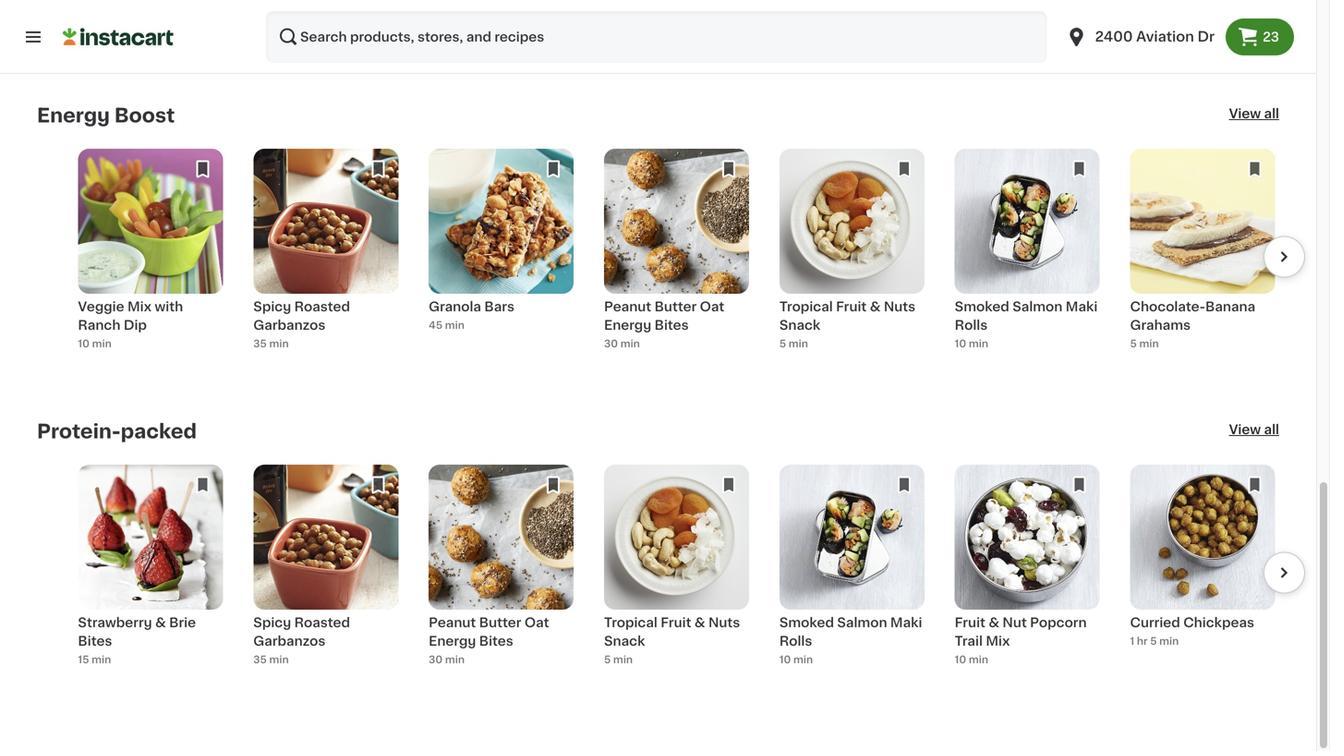 Task type: vqa. For each thing, say whether or not it's contained in the screenshot.


Task type: locate. For each thing, give the bounding box(es) containing it.
hr
[[262, 23, 273, 33], [438, 23, 449, 33], [1138, 636, 1148, 646]]

0 horizontal spatial hr
[[262, 23, 273, 33]]

protein-packed
[[37, 422, 197, 441]]

granola bars
[[429, 300, 515, 313]]

roasted
[[294, 300, 350, 313], [294, 616, 350, 629]]

salmon
[[1013, 300, 1063, 313], [838, 616, 888, 629]]

55 min link
[[78, 0, 223, 60]]

0 vertical spatial item carousel region
[[37, 149, 1306, 376]]

0 horizontal spatial nuts
[[709, 616, 741, 629]]

2 horizontal spatial bites
[[655, 319, 689, 332]]

smoked
[[955, 300, 1010, 313], [780, 616, 834, 629]]

fruit
[[836, 300, 867, 313], [661, 616, 692, 629], [955, 616, 986, 629]]

1 vertical spatial garbanzos
[[253, 635, 326, 648]]

35 min for packed
[[253, 655, 289, 665]]

2 garbanzos from the top
[[253, 635, 326, 648]]

0 horizontal spatial rolls
[[780, 635, 813, 648]]

Search field
[[266, 11, 1048, 63]]

1 35 from the top
[[253, 339, 267, 349]]

15 down the strawberry
[[78, 655, 89, 665]]

spicy for packed
[[253, 616, 291, 629]]

1 view all from the top
[[1230, 107, 1280, 120]]

1 horizontal spatial tropical
[[780, 300, 833, 313]]

0 horizontal spatial 15
[[78, 655, 89, 665]]

0 vertical spatial tropical fruit & nuts snack
[[780, 300, 916, 332]]

1 horizontal spatial oat
[[700, 300, 725, 313]]

0 vertical spatial rolls
[[955, 319, 988, 332]]

0 horizontal spatial fruit
[[661, 616, 692, 629]]

view all link
[[1230, 104, 1280, 127], [1230, 420, 1280, 443]]

2 view all from the top
[[1230, 423, 1280, 436]]

0 horizontal spatial oat
[[525, 616, 549, 629]]

2 view from the top
[[1230, 423, 1262, 436]]

1 vertical spatial tropical
[[604, 616, 658, 629]]

0 vertical spatial 35 min
[[253, 339, 289, 349]]

view all for energy boost
[[1230, 107, 1280, 120]]

1 horizontal spatial peanut
[[604, 300, 652, 313]]

maki
[[1066, 300, 1098, 313], [891, 616, 923, 629]]

strawberry
[[78, 616, 152, 629]]

2 35 min from the top
[[253, 655, 289, 665]]

1 horizontal spatial salmon
[[1013, 300, 1063, 313]]

peanut butter oat energy bites
[[604, 300, 725, 332], [429, 616, 549, 648]]

0 vertical spatial mix
[[127, 300, 152, 313]]

0 horizontal spatial tropical fruit & nuts snack
[[604, 616, 741, 648]]

hr right 2
[[262, 23, 273, 33]]

boost
[[114, 106, 175, 125]]

energy boost
[[37, 106, 175, 125]]

peanut
[[604, 300, 652, 313], [429, 616, 476, 629]]

15
[[451, 23, 463, 33], [78, 655, 89, 665]]

0 vertical spatial tropical
[[780, 300, 833, 313]]

0 vertical spatial spicy roasted garbanzos
[[253, 300, 350, 332]]

min
[[292, 23, 311, 33], [465, 23, 485, 33], [1147, 23, 1167, 33], [94, 41, 113, 51], [445, 320, 465, 330], [92, 339, 112, 349], [269, 339, 289, 349], [621, 339, 640, 349], [789, 339, 809, 349], [969, 339, 989, 349], [1140, 339, 1159, 349], [1160, 636, 1179, 646], [92, 655, 111, 665], [269, 655, 289, 665], [445, 655, 465, 665], [614, 655, 633, 665], [794, 655, 813, 665], [969, 655, 989, 665]]

spicy roasted garbanzos for protein-packed
[[253, 616, 350, 648]]

1 horizontal spatial butter
[[655, 300, 697, 313]]

2 vertical spatial 30
[[429, 655, 443, 665]]

30
[[1131, 23, 1145, 33], [604, 339, 618, 349], [429, 655, 443, 665]]

hr right 1
[[1138, 636, 1148, 646]]

2 spicy roasted garbanzos from the top
[[253, 616, 350, 648]]

1 garbanzos from the top
[[253, 319, 326, 332]]

2 item carousel region from the top
[[37, 465, 1306, 692]]

item carousel region containing strawberry & brie bites
[[37, 465, 1306, 692]]

spicy
[[253, 300, 291, 313], [253, 616, 291, 629]]

1 item carousel region from the top
[[37, 149, 1306, 376]]

item carousel region
[[37, 149, 1306, 376], [37, 465, 1306, 692]]

garbanzos for energy boost
[[253, 319, 326, 332]]

0 vertical spatial oat
[[700, 300, 725, 313]]

15 right 6
[[451, 23, 463, 33]]

mix up dip
[[127, 300, 152, 313]]

curried chickpeas
[[1131, 616, 1255, 629]]

1 vertical spatial smoked
[[780, 616, 834, 629]]

1 horizontal spatial energy
[[429, 635, 476, 648]]

1 vertical spatial view all link
[[1230, 420, 1280, 443]]

45 min
[[429, 320, 465, 330]]

1 view all link from the top
[[1230, 104, 1280, 127]]

1 35 min from the top
[[253, 339, 289, 349]]

1 vertical spatial spicy roasted garbanzos
[[253, 616, 350, 648]]

ranch
[[78, 319, 121, 332]]

0 vertical spatial snack
[[780, 319, 821, 332]]

2 horizontal spatial hr
[[1138, 636, 1148, 646]]

15 min
[[78, 655, 111, 665]]

granola
[[429, 300, 481, 313]]

1 vertical spatial item carousel region
[[37, 465, 1306, 692]]

fruit inside fruit & nut popcorn trail mix
[[955, 616, 986, 629]]

1 vertical spatial nuts
[[709, 616, 741, 629]]

1 vertical spatial 35
[[253, 655, 267, 665]]

1 vertical spatial tropical fruit & nuts snack
[[604, 616, 741, 648]]

23
[[1263, 30, 1280, 43]]

30 min
[[1131, 23, 1167, 33], [604, 339, 640, 349], [429, 655, 465, 665]]

brie
[[169, 616, 196, 629]]

item carousel region for packed
[[37, 465, 1306, 692]]

garbanzos
[[253, 319, 326, 332], [253, 635, 326, 648]]

rolls
[[955, 319, 988, 332], [780, 635, 813, 648]]

nut
[[1003, 616, 1027, 629]]

1 vertical spatial smoked salmon maki rolls
[[780, 616, 923, 648]]

0 horizontal spatial butter
[[479, 616, 522, 629]]

spicy for boost
[[253, 300, 291, 313]]

35 min for boost
[[253, 339, 289, 349]]

0 horizontal spatial bites
[[78, 635, 112, 648]]

view all
[[1230, 107, 1280, 120], [1230, 423, 1280, 436]]

0 horizontal spatial peanut butter oat energy bites
[[429, 616, 549, 648]]

0 vertical spatial peanut butter oat energy bites
[[604, 300, 725, 332]]

strawberry & brie bites
[[78, 616, 196, 648]]

1 horizontal spatial mix
[[986, 635, 1010, 648]]

&
[[870, 300, 881, 313], [155, 616, 166, 629], [695, 616, 706, 629], [989, 616, 1000, 629]]

1 horizontal spatial smoked salmon maki rolls
[[955, 300, 1098, 332]]

min inside 55 min link
[[94, 41, 113, 51]]

item carousel region containing veggie mix with ranch dip
[[37, 149, 1306, 376]]

1
[[1131, 636, 1135, 646]]

all for energy boost
[[1265, 107, 1280, 120]]

1 horizontal spatial 30 min
[[604, 339, 640, 349]]

0 vertical spatial view all
[[1230, 107, 1280, 120]]

10
[[78, 339, 90, 349], [955, 339, 967, 349], [780, 655, 791, 665], [955, 655, 967, 665]]

recipe card group containing granola bars
[[429, 149, 574, 376]]

0 horizontal spatial smoked salmon maki rolls
[[780, 616, 923, 648]]

instacart logo image
[[63, 26, 174, 48]]

0 vertical spatial view all link
[[1230, 104, 1280, 127]]

0 horizontal spatial snack
[[604, 635, 645, 648]]

chickpeas
[[1184, 616, 1255, 629]]

all
[[1265, 107, 1280, 120], [1265, 423, 1280, 436]]

bites
[[655, 319, 689, 332], [78, 635, 112, 648], [479, 635, 514, 648]]

1 vertical spatial maki
[[891, 616, 923, 629]]

1 vertical spatial peanut butter oat energy bites
[[429, 616, 549, 648]]

1 vertical spatial energy
[[604, 319, 652, 332]]

0 horizontal spatial salmon
[[838, 616, 888, 629]]

0 horizontal spatial energy
[[37, 106, 110, 125]]

spicy roasted garbanzos
[[253, 300, 350, 332], [253, 616, 350, 648]]

recipe card group
[[78, 149, 223, 376], [253, 149, 399, 376], [429, 149, 574, 376], [604, 149, 749, 376], [780, 149, 925, 376], [955, 149, 1100, 376], [1131, 149, 1276, 376], [78, 465, 223, 692], [253, 465, 399, 692], [429, 465, 574, 692], [604, 465, 749, 692], [780, 465, 925, 692], [955, 465, 1100, 692], [1131, 465, 1276, 692]]

oat
[[700, 300, 725, 313], [525, 616, 549, 629]]

0 vertical spatial all
[[1265, 107, 1280, 120]]

0 horizontal spatial 5 min
[[604, 655, 633, 665]]

recipe card group containing chocolate-banana grahams
[[1131, 149, 1276, 376]]

30 min link
[[1131, 0, 1276, 60]]

35 for packed
[[253, 655, 267, 665]]

1 all from the top
[[1265, 107, 1280, 120]]

0 vertical spatial roasted
[[294, 300, 350, 313]]

2 horizontal spatial fruit
[[955, 616, 986, 629]]

& inside fruit & nut popcorn trail mix
[[989, 616, 1000, 629]]

banana
[[1206, 300, 1256, 313]]

packed
[[121, 422, 197, 441]]

0 vertical spatial 30
[[1131, 23, 1145, 33]]

0 vertical spatial 35
[[253, 339, 267, 349]]

2 vertical spatial energy
[[429, 635, 476, 648]]

20
[[276, 23, 289, 33]]

1 vertical spatial view
[[1230, 423, 1262, 436]]

1 vertical spatial roasted
[[294, 616, 350, 629]]

snack
[[780, 319, 821, 332], [604, 635, 645, 648]]

bites inside strawberry & brie bites
[[78, 635, 112, 648]]

2400
[[1096, 30, 1133, 43]]

6
[[429, 23, 436, 33]]

0 vertical spatial smoked salmon maki rolls
[[955, 300, 1098, 332]]

1 horizontal spatial tropical fruit & nuts snack
[[780, 300, 916, 332]]

0 vertical spatial 30 min
[[1131, 23, 1167, 33]]

5
[[780, 339, 787, 349], [1131, 339, 1137, 349], [1151, 636, 1157, 646], [604, 655, 611, 665]]

1 horizontal spatial smoked
[[955, 300, 1010, 313]]

0 vertical spatial energy
[[37, 106, 110, 125]]

1 vertical spatial oat
[[525, 616, 549, 629]]

all for protein-packed
[[1265, 423, 1280, 436]]

2 hr 20 min
[[253, 23, 311, 33]]

aviation
[[1137, 30, 1195, 43]]

min inside 6 hr 15 min link
[[465, 23, 485, 33]]

2 all from the top
[[1265, 423, 1280, 436]]

view
[[1230, 107, 1262, 120], [1230, 423, 1262, 436]]

2 roasted from the top
[[294, 616, 350, 629]]

1 vertical spatial mix
[[986, 635, 1010, 648]]

1 roasted from the top
[[294, 300, 350, 313]]

1 vertical spatial 35 min
[[253, 655, 289, 665]]

0 horizontal spatial peanut
[[429, 616, 476, 629]]

0 vertical spatial nuts
[[884, 300, 916, 313]]

view all for protein-packed
[[1230, 423, 1280, 436]]

view all link for energy boost
[[1230, 104, 1280, 127]]

hr right 6
[[438, 23, 449, 33]]

2 spicy from the top
[[253, 616, 291, 629]]

0 vertical spatial smoked
[[955, 300, 1010, 313]]

35
[[253, 339, 267, 349], [253, 655, 267, 665]]

& inside strawberry & brie bites
[[155, 616, 166, 629]]

nuts
[[884, 300, 916, 313], [709, 616, 741, 629]]

2 35 from the top
[[253, 655, 267, 665]]

1 horizontal spatial maki
[[1066, 300, 1098, 313]]

0 horizontal spatial 30 min
[[429, 655, 465, 665]]

smoked salmon maki rolls
[[955, 300, 1098, 332], [780, 616, 923, 648]]

tropical fruit & nuts snack
[[780, 300, 916, 332], [604, 616, 741, 648]]

hr inside recipe card group
[[1138, 636, 1148, 646]]

35 min
[[253, 339, 289, 349], [253, 655, 289, 665]]

1 horizontal spatial rolls
[[955, 319, 988, 332]]

tropical
[[780, 300, 833, 313], [604, 616, 658, 629]]

energy
[[37, 106, 110, 125], [604, 319, 652, 332], [429, 635, 476, 648]]

mix down nut
[[986, 635, 1010, 648]]

None search field
[[266, 11, 1048, 63]]

0 vertical spatial peanut
[[604, 300, 652, 313]]

2 horizontal spatial 30
[[1131, 23, 1145, 33]]

1 spicy roasted garbanzos from the top
[[253, 300, 350, 332]]

1 view from the top
[[1230, 107, 1262, 120]]

0 vertical spatial view
[[1230, 107, 1262, 120]]

hr for 6
[[438, 23, 449, 33]]

2 horizontal spatial energy
[[604, 319, 652, 332]]

2 horizontal spatial 30 min
[[1131, 23, 1167, 33]]

2 view all link from the top
[[1230, 420, 1280, 443]]

mix
[[127, 300, 152, 313], [986, 635, 1010, 648]]

mix inside veggie mix with ranch dip
[[127, 300, 152, 313]]

0 horizontal spatial mix
[[127, 300, 152, 313]]

1 vertical spatial all
[[1265, 423, 1280, 436]]

recipe card group containing curried chickpeas
[[1131, 465, 1276, 692]]

butter
[[655, 300, 697, 313], [479, 616, 522, 629]]

1 vertical spatial spicy
[[253, 616, 291, 629]]

1 vertical spatial snack
[[604, 635, 645, 648]]

chocolate-banana grahams
[[1131, 300, 1256, 332]]

trail
[[955, 635, 983, 648]]

1 spicy from the top
[[253, 300, 291, 313]]

10 min
[[78, 339, 112, 349], [955, 339, 989, 349], [780, 655, 813, 665], [955, 655, 989, 665]]

2400 aviation dr button
[[1066, 11, 1215, 63]]

5 min
[[780, 339, 809, 349], [1131, 339, 1159, 349], [604, 655, 633, 665]]



Task type: describe. For each thing, give the bounding box(es) containing it.
2400 aviation dr
[[1096, 30, 1215, 43]]

35 for boost
[[253, 339, 267, 349]]

1 horizontal spatial 30
[[604, 339, 618, 349]]

min inside the 2 hr 20 min link
[[292, 23, 311, 33]]

garbanzos for protein-packed
[[253, 635, 326, 648]]

55 min
[[78, 41, 113, 51]]

veggie mix with ranch dip
[[78, 300, 183, 332]]

grahams
[[1131, 319, 1191, 332]]

23 button
[[1226, 18, 1295, 55]]

0 vertical spatial 15
[[451, 23, 463, 33]]

2 hr 20 min link
[[253, 0, 399, 60]]

with
[[155, 300, 183, 313]]

curried
[[1131, 616, 1181, 629]]

0 vertical spatial butter
[[655, 300, 697, 313]]

1 horizontal spatial nuts
[[884, 300, 916, 313]]

2
[[253, 23, 260, 33]]

0 horizontal spatial smoked
[[780, 616, 834, 629]]

1 horizontal spatial peanut butter oat energy bites
[[604, 300, 725, 332]]

45
[[429, 320, 443, 330]]

recipe card group containing fruit & nut popcorn trail mix
[[955, 465, 1100, 692]]

recipe card group containing strawberry & brie bites
[[78, 465, 223, 692]]

2 vertical spatial 30 min
[[429, 655, 465, 665]]

6 hr 15 min
[[429, 23, 485, 33]]

5 min inside recipe card group
[[1131, 339, 1159, 349]]

hr for 1
[[1138, 636, 1148, 646]]

1 vertical spatial salmon
[[838, 616, 888, 629]]

view for energy boost
[[1230, 107, 1262, 120]]

mix inside fruit & nut popcorn trail mix
[[986, 635, 1010, 648]]

popcorn
[[1031, 616, 1087, 629]]

roasted for energy boost
[[294, 300, 350, 313]]

6 hr 15 min link
[[429, 0, 574, 60]]

view all link for protein-packed
[[1230, 420, 1280, 443]]

1 vertical spatial butter
[[479, 616, 522, 629]]

spicy roasted garbanzos for energy boost
[[253, 300, 350, 332]]

2400 aviation dr button
[[1055, 11, 1226, 63]]

1 vertical spatial rolls
[[780, 635, 813, 648]]

recipe card group containing veggie mix with ranch dip
[[78, 149, 223, 376]]

1 hr 5 min
[[1131, 636, 1179, 646]]

1 horizontal spatial fruit
[[836, 300, 867, 313]]

1 horizontal spatial snack
[[780, 319, 821, 332]]

1 vertical spatial 15
[[78, 655, 89, 665]]

fruit & nut popcorn trail mix
[[955, 616, 1087, 648]]

1 vertical spatial peanut
[[429, 616, 476, 629]]

1 vertical spatial 30 min
[[604, 339, 640, 349]]

1 horizontal spatial bites
[[479, 635, 514, 648]]

chocolate-
[[1131, 300, 1206, 313]]

view for protein-packed
[[1230, 423, 1262, 436]]

veggie
[[78, 300, 124, 313]]

0 vertical spatial maki
[[1066, 300, 1098, 313]]

1 horizontal spatial 5 min
[[780, 339, 809, 349]]

0 horizontal spatial 30
[[429, 655, 443, 665]]

dip
[[124, 319, 147, 332]]

0 horizontal spatial tropical
[[604, 616, 658, 629]]

55
[[78, 41, 91, 51]]

min inside 30 min link
[[1147, 23, 1167, 33]]

item carousel region for boost
[[37, 149, 1306, 376]]

bars
[[485, 300, 515, 313]]

dr
[[1198, 30, 1215, 43]]

0 horizontal spatial maki
[[891, 616, 923, 629]]

hr for 2
[[262, 23, 273, 33]]

roasted for protein-packed
[[294, 616, 350, 629]]

protein-
[[37, 422, 121, 441]]



